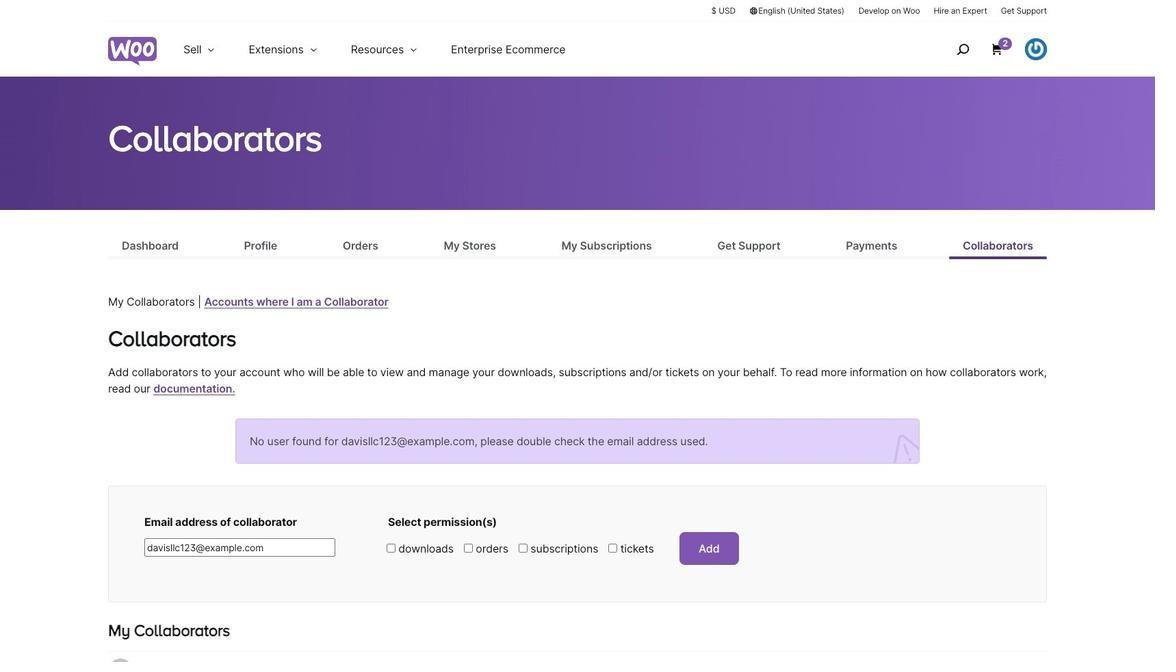 Task type: describe. For each thing, give the bounding box(es) containing it.
service navigation menu element
[[928, 27, 1048, 72]]



Task type: vqa. For each thing, say whether or not it's contained in the screenshot.
'BREADCRUMB' 'ELEMENT' at the top of page
no



Task type: locate. For each thing, give the bounding box(es) containing it.
search image
[[953, 38, 975, 60]]

None checkbox
[[464, 545, 473, 553]]

None checkbox
[[387, 545, 396, 553], [519, 545, 528, 553], [609, 545, 618, 553], [387, 545, 396, 553], [519, 545, 528, 553], [609, 545, 618, 553]]

open account menu image
[[1026, 38, 1048, 60]]



